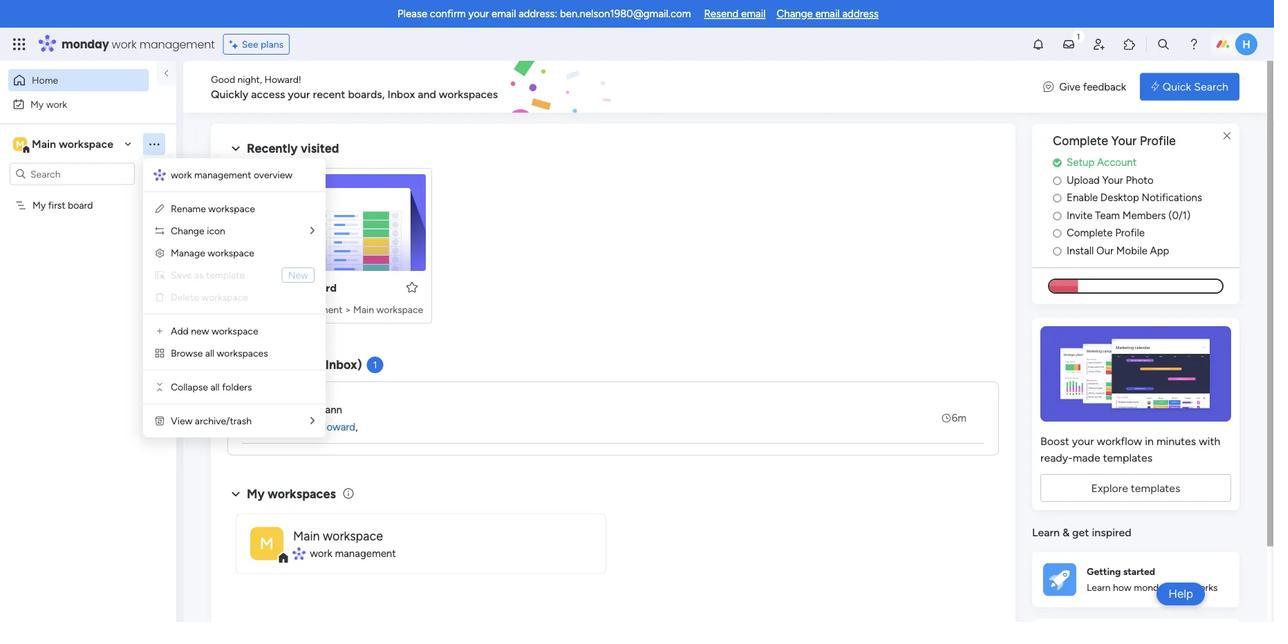 Task type: vqa. For each thing, say whether or not it's contained in the screenshot.
Start working button
no



Task type: describe. For each thing, give the bounding box(es) containing it.
delete
[[171, 291, 199, 303]]

1 horizontal spatial my first board
[[265, 281, 337, 294]]

resend email
[[704, 8, 766, 20]]

1 vertical spatial profile
[[1115, 227, 1145, 239]]

quick
[[1163, 80, 1192, 93]]

v2 bolt switch image
[[1151, 79, 1159, 94]]

install our mobile app
[[1067, 244, 1170, 257]]

my workspaces
[[247, 487, 336, 501]]

enable desktop notifications
[[1067, 191, 1202, 204]]

component image
[[245, 302, 257, 314]]

my work button
[[8, 93, 149, 115]]

email for change email address
[[816, 8, 840, 20]]

getting
[[1087, 566, 1121, 578]]

work management
[[310, 547, 396, 560]]

roy mann
[[296, 404, 342, 416]]

change for change email address
[[777, 8, 813, 20]]

ben.nelson1980@gmail.com
[[560, 8, 691, 20]]

minutes
[[1157, 434, 1196, 448]]

manage workspace image
[[154, 248, 165, 259]]

1 vertical spatial board
[[307, 281, 337, 294]]

getting started element
[[1032, 552, 1240, 607]]

good night, howard! quickly access your recent boards, inbox and workspaces
[[211, 73, 498, 101]]

first inside my first board list box
[[48, 199, 65, 211]]

upload
[[1067, 174, 1100, 186]]

work right monday
[[112, 36, 137, 52]]

templates inside button
[[1131, 481, 1181, 495]]

install
[[1067, 244, 1094, 257]]

0 vertical spatial profile
[[1140, 133, 1176, 148]]

invite team members (0/1) link
[[1053, 208, 1240, 223]]

getting started learn how monday.com works
[[1087, 566, 1218, 594]]

icon
[[207, 225, 225, 237]]

resend email link
[[704, 8, 766, 20]]

and
[[418, 87, 436, 101]]

explore
[[1091, 481, 1128, 495]]

setup account link
[[1053, 155, 1240, 170]]

circle o image for complete
[[1053, 228, 1062, 238]]

dapulse x slim image
[[1219, 128, 1236, 145]]

search everything image
[[1157, 37, 1171, 51]]

workspace selection element
[[13, 136, 115, 154]]

browse all workspaces
[[171, 347, 268, 359]]

how
[[1113, 582, 1132, 594]]

templates inside boost your workflow in minutes with ready-made templates
[[1103, 451, 1153, 464]]

complete for complete profile
[[1067, 227, 1113, 239]]

notifications
[[1142, 191, 1202, 204]]

help
[[1169, 587, 1194, 601]]

your for profile
[[1112, 133, 1137, 148]]

view archive/trash
[[171, 415, 252, 427]]

with
[[1199, 434, 1221, 448]]

invite members image
[[1093, 37, 1106, 51]]

boost
[[1041, 434, 1070, 448]]

feed
[[292, 357, 318, 372]]

workspace up icon
[[208, 203, 255, 215]]

list arrow image
[[310, 416, 315, 426]]

enable
[[1067, 191, 1098, 204]]

0 horizontal spatial workspace image
[[13, 137, 27, 152]]

change email address
[[777, 8, 879, 20]]

workspace inside menu item
[[201, 291, 248, 303]]

rename workspace
[[171, 203, 255, 215]]

install our mobile app link
[[1053, 243, 1240, 258]]

my inside button
[[30, 98, 44, 110]]

manage
[[171, 247, 205, 259]]

made
[[1073, 451, 1101, 464]]

work management overview
[[171, 169, 293, 181]]

folders
[[222, 381, 252, 393]]

monday
[[62, 36, 109, 52]]

help button
[[1157, 583, 1205, 606]]

quickly
[[211, 87, 248, 101]]

1 vertical spatial main workspace
[[293, 528, 383, 543]]

home
[[32, 74, 58, 86]]

please confirm your email address: ben.nelson1980@gmail.com
[[398, 8, 691, 20]]

close my workspaces image
[[227, 486, 244, 503]]

circle o image
[[1053, 246, 1062, 256]]

management for work management overview
[[194, 169, 251, 181]]

learn inside getting started learn how monday.com works
[[1087, 582, 1111, 594]]

select product image
[[12, 37, 26, 51]]

close recently visited image
[[227, 140, 244, 157]]

get
[[1073, 526, 1089, 539]]

0 vertical spatial learn
[[1032, 526, 1060, 539]]

as
[[194, 269, 204, 281]]

delete workspace
[[171, 291, 248, 303]]

mann
[[316, 404, 342, 416]]

view
[[171, 415, 192, 427]]

work for work management overview
[[171, 169, 192, 181]]

invite team members (0/1)
[[1067, 209, 1191, 221]]

monday work management
[[62, 36, 215, 52]]

workflow
[[1097, 434, 1143, 448]]

desktop
[[1101, 191, 1139, 204]]

give feedback
[[1060, 80, 1127, 93]]

your for photo
[[1103, 174, 1124, 186]]

change email address link
[[777, 8, 879, 20]]

work for work management > main workspace
[[262, 304, 283, 315]]

archive/trash
[[195, 415, 252, 427]]

roy
[[296, 404, 314, 416]]

learn & get inspired
[[1032, 526, 1132, 539]]

work inside button
[[46, 98, 67, 110]]

apps image
[[1123, 37, 1137, 51]]

browse
[[171, 347, 203, 359]]

update feed (inbox)
[[247, 357, 362, 372]]

view archive/trash image
[[154, 416, 165, 427]]

6m
[[952, 412, 967, 424]]

management for work management > main workspace
[[286, 304, 343, 315]]

1 image
[[1072, 28, 1085, 44]]

howard image
[[1236, 33, 1258, 55]]

&
[[1063, 526, 1070, 539]]

manage workspace
[[171, 247, 254, 259]]

save
[[171, 269, 192, 281]]

circle o image for upload
[[1053, 175, 1062, 186]]

good
[[211, 73, 235, 85]]

enable desktop notifications link
[[1053, 190, 1240, 206]]

circle o image for invite
[[1053, 210, 1062, 221]]

1 email from the left
[[492, 8, 516, 20]]

rename workspace image
[[154, 203, 165, 214]]

workspace up browse all workspaces
[[212, 325, 258, 337]]

resend
[[704, 8, 739, 20]]

explore templates
[[1091, 481, 1181, 495]]

started
[[1124, 566, 1156, 578]]

my right close my workspaces image
[[247, 487, 265, 501]]

delete workspace menu item
[[154, 289, 315, 306]]

members
[[1123, 209, 1166, 221]]

work management > main workspace
[[262, 304, 423, 315]]

complete profile
[[1067, 227, 1145, 239]]

>
[[345, 304, 351, 315]]

give
[[1060, 80, 1081, 93]]



Task type: locate. For each thing, give the bounding box(es) containing it.
confirm
[[430, 8, 466, 20]]

plans
[[261, 38, 284, 50]]

access
[[251, 87, 285, 101]]

m
[[16, 138, 24, 150], [260, 534, 274, 554]]

save as template
[[171, 269, 245, 281]]

2 vertical spatial your
[[1072, 434, 1094, 448]]

new
[[288, 269, 308, 281]]

circle o image down check circle icon
[[1053, 175, 1062, 186]]

address
[[843, 8, 879, 20]]

add new workspace
[[171, 325, 258, 337]]

1 vertical spatial m
[[260, 534, 274, 554]]

1
[[373, 359, 377, 371]]

menu containing work management overview
[[143, 158, 326, 438]]

service icon image
[[154, 270, 165, 281]]

my down home
[[30, 98, 44, 110]]

change right resend email
[[777, 8, 813, 20]]

management for work management
[[335, 547, 396, 560]]

circle o image up circle o image
[[1053, 228, 1062, 238]]

public board image
[[245, 280, 260, 295]]

0 vertical spatial templates
[[1103, 451, 1153, 464]]

0 vertical spatial my first board
[[32, 199, 93, 211]]

ready-
[[1041, 451, 1073, 464]]

2 vertical spatial workspaces
[[268, 487, 336, 501]]

workspaces right and in the left top of the page
[[439, 87, 498, 101]]

1 horizontal spatial main
[[293, 528, 320, 543]]

first right public board icon
[[283, 281, 304, 294]]

learn left the &
[[1032, 526, 1060, 539]]

0 horizontal spatial learn
[[1032, 526, 1060, 539]]

0 vertical spatial all
[[205, 347, 214, 359]]

all left folders
[[210, 381, 220, 393]]

0 vertical spatial board
[[68, 199, 93, 211]]

1 vertical spatial templates
[[1131, 481, 1181, 495]]

list arrow image
[[310, 226, 315, 236]]

delete workspace image
[[154, 292, 165, 303]]

main workspace up work management
[[293, 528, 383, 543]]

menu item containing save as template
[[154, 267, 315, 284]]

workspace down add to favorites image on the top
[[377, 304, 423, 315]]

(inbox)
[[321, 357, 362, 372]]

app
[[1150, 244, 1170, 257]]

workspaces inside good night, howard! quickly access your recent boards, inbox and workspaces
[[439, 87, 498, 101]]

0 vertical spatial your
[[1112, 133, 1137, 148]]

1 horizontal spatial change
[[777, 8, 813, 20]]

work down home
[[46, 98, 67, 110]]

see plans
[[242, 38, 284, 50]]

profile down invite team members (0/1)
[[1115, 227, 1145, 239]]

0 horizontal spatial main workspace
[[32, 138, 113, 151]]

1 horizontal spatial workspace image
[[250, 527, 284, 560]]

my first board down search in workspace field
[[32, 199, 93, 211]]

main right >
[[353, 304, 374, 315]]

home button
[[8, 69, 149, 91]]

0 horizontal spatial email
[[492, 8, 516, 20]]

1 horizontal spatial first
[[283, 281, 304, 294]]

menu item
[[154, 267, 315, 284]]

1 vertical spatial my first board
[[265, 281, 337, 294]]

your up the made
[[1072, 434, 1094, 448]]

complete up setup
[[1053, 133, 1109, 148]]

work down my workspaces
[[310, 547, 332, 560]]

please
[[398, 8, 427, 20]]

complete for complete your profile
[[1053, 133, 1109, 148]]

change icon
[[171, 225, 225, 237]]

1 vertical spatial workspaces
[[217, 347, 268, 359]]

3 circle o image from the top
[[1053, 210, 1062, 221]]

photo
[[1126, 174, 1154, 186]]

workspace up template
[[208, 247, 254, 259]]

circle o image inside complete profile link
[[1053, 228, 1062, 238]]

all for collapse
[[210, 381, 220, 393]]

1 horizontal spatial board
[[307, 281, 337, 294]]

circle o image for enable
[[1053, 193, 1062, 203]]

check circle image
[[1053, 158, 1062, 168]]

board inside list box
[[68, 199, 93, 211]]

collapse all folders
[[171, 381, 252, 393]]

main workspace up search in workspace field
[[32, 138, 113, 151]]

profile up setup account link
[[1140, 133, 1176, 148]]

main inside workspace selection element
[[32, 138, 56, 151]]

my first board inside list box
[[32, 199, 93, 211]]

collapse all folders image
[[154, 382, 165, 393]]

email for resend email
[[741, 8, 766, 20]]

complete
[[1053, 133, 1109, 148], [1067, 227, 1113, 239]]

3 email from the left
[[816, 8, 840, 20]]

circle o image
[[1053, 175, 1062, 186], [1053, 193, 1062, 203], [1053, 210, 1062, 221], [1053, 228, 1062, 238]]

templates
[[1103, 451, 1153, 464], [1131, 481, 1181, 495]]

roy mann image
[[260, 405, 288, 432]]

my first board
[[32, 199, 93, 211], [265, 281, 337, 294]]

change icon image
[[154, 225, 165, 236]]

workspace up work management
[[323, 528, 383, 543]]

templates down workflow
[[1103, 451, 1153, 464]]

1 vertical spatial learn
[[1087, 582, 1111, 594]]

m inside workspace selection element
[[16, 138, 24, 150]]

see plans button
[[223, 34, 290, 55]]

0 vertical spatial workspace image
[[13, 137, 27, 152]]

2 email from the left
[[741, 8, 766, 20]]

notifications image
[[1032, 37, 1046, 51]]

work up 'rename'
[[171, 169, 192, 181]]

profile
[[1140, 133, 1176, 148], [1115, 227, 1145, 239]]

all
[[205, 347, 214, 359], [210, 381, 220, 393]]

2 horizontal spatial your
[[1072, 434, 1094, 448]]

work
[[112, 36, 137, 52], [46, 98, 67, 110], [171, 169, 192, 181], [262, 304, 283, 315], [310, 547, 332, 560]]

upload your photo
[[1067, 174, 1154, 186]]

circle o image left invite
[[1053, 210, 1062, 221]]

my right public board icon
[[265, 281, 281, 294]]

v2 user feedback image
[[1044, 79, 1054, 95]]

help image
[[1187, 37, 1201, 51]]

1 horizontal spatial your
[[468, 8, 489, 20]]

search
[[1194, 80, 1229, 93]]

0 horizontal spatial your
[[288, 87, 310, 101]]

workspace options image
[[147, 137, 161, 151]]

email
[[492, 8, 516, 20], [741, 8, 766, 20], [816, 8, 840, 20]]

0 vertical spatial your
[[468, 8, 489, 20]]

works
[[1193, 582, 1218, 594]]

new
[[191, 325, 209, 337]]

workspaces up folders
[[217, 347, 268, 359]]

board
[[68, 199, 93, 211], [307, 281, 337, 294]]

learn down getting
[[1087, 582, 1111, 594]]

0 horizontal spatial first
[[48, 199, 65, 211]]

1 vertical spatial first
[[283, 281, 304, 294]]

complete profile link
[[1053, 225, 1240, 241]]

inspired
[[1092, 526, 1132, 539]]

workspaces right close my workspaces image
[[268, 487, 336, 501]]

browse all workspaces image
[[154, 348, 165, 359]]

your inside "link"
[[1103, 174, 1124, 186]]

learn
[[1032, 526, 1060, 539], [1087, 582, 1111, 594]]

0 vertical spatial workspaces
[[439, 87, 498, 101]]

your inside boost your workflow in minutes with ready-made templates
[[1072, 434, 1094, 448]]

explore templates button
[[1041, 474, 1232, 502]]

1 vertical spatial change
[[171, 225, 204, 237]]

add new workspace image
[[154, 326, 165, 337]]

0 horizontal spatial my first board
[[32, 199, 93, 211]]

1 vertical spatial main
[[353, 304, 374, 315]]

collapse
[[171, 381, 208, 393]]

workspace up search in workspace field
[[59, 138, 113, 151]]

add to favorites image
[[405, 280, 419, 294]]

change
[[777, 8, 813, 20], [171, 225, 204, 237]]

main down my workspaces
[[293, 528, 320, 543]]

circle o image inside enable desktop notifications link
[[1053, 193, 1062, 203]]

complete up install
[[1067, 227, 1113, 239]]

0 vertical spatial first
[[48, 199, 65, 211]]

first down search in workspace field
[[48, 199, 65, 211]]

2 horizontal spatial email
[[816, 8, 840, 20]]

workspace image
[[13, 137, 27, 152], [250, 527, 284, 560]]

1 vertical spatial complete
[[1067, 227, 1113, 239]]

first
[[48, 199, 65, 211], [283, 281, 304, 294]]

night,
[[238, 73, 262, 85]]

in
[[1145, 434, 1154, 448]]

all for browse
[[205, 347, 214, 359]]

complete your profile
[[1053, 133, 1176, 148]]

recently visited
[[247, 141, 339, 156]]

0 vertical spatial main workspace
[[32, 138, 113, 151]]

main workspace inside workspace selection element
[[32, 138, 113, 151]]

your
[[468, 8, 489, 20], [288, 87, 310, 101], [1072, 434, 1094, 448]]

0 vertical spatial m
[[16, 138, 24, 150]]

all down add new workspace
[[205, 347, 214, 359]]

1 horizontal spatial email
[[741, 8, 766, 20]]

2 vertical spatial main
[[293, 528, 320, 543]]

workspaces
[[439, 87, 498, 101], [217, 347, 268, 359], [268, 487, 336, 501]]

1 vertical spatial your
[[1103, 174, 1124, 186]]

1 circle o image from the top
[[1053, 175, 1062, 186]]

change up 'manage'
[[171, 225, 204, 237]]

work right component image
[[262, 304, 283, 315]]

0 horizontal spatial board
[[68, 199, 93, 211]]

see
[[242, 38, 258, 50]]

0 vertical spatial change
[[777, 8, 813, 20]]

templates image image
[[1045, 326, 1227, 422]]

change for change icon
[[171, 225, 204, 237]]

recent
[[313, 87, 345, 101]]

inbox
[[388, 87, 415, 101]]

workspace down template
[[201, 291, 248, 303]]

my first board list box
[[0, 191, 176, 404]]

0 horizontal spatial change
[[171, 225, 204, 237]]

quick search
[[1163, 80, 1229, 93]]

your up account
[[1112, 133, 1137, 148]]

option
[[0, 193, 176, 196]]

main
[[32, 138, 56, 151], [353, 304, 374, 315], [293, 528, 320, 543]]

1 vertical spatial workspace image
[[250, 527, 284, 560]]

4 circle o image from the top
[[1053, 228, 1062, 238]]

0 horizontal spatial m
[[16, 138, 24, 150]]

my down search in workspace field
[[32, 199, 46, 211]]

email right resend
[[741, 8, 766, 20]]

email left address at the top right
[[816, 8, 840, 20]]

1 horizontal spatial learn
[[1087, 582, 1111, 594]]

recently
[[247, 141, 298, 156]]

board up work management > main workspace
[[307, 281, 337, 294]]

your down account
[[1103, 174, 1124, 186]]

circle o image inside upload your photo "link"
[[1053, 175, 1062, 186]]

menu
[[143, 158, 326, 438]]

board down search in workspace field
[[68, 199, 93, 211]]

templates right explore
[[1131, 481, 1181, 495]]

0 vertical spatial complete
[[1053, 133, 1109, 148]]

account
[[1097, 156, 1137, 169]]

inbox image
[[1062, 37, 1076, 51]]

circle o image left enable
[[1053, 193, 1062, 203]]

0 horizontal spatial main
[[32, 138, 56, 151]]

feedback
[[1083, 80, 1127, 93]]

2 horizontal spatial main
[[353, 304, 374, 315]]

2 circle o image from the top
[[1053, 193, 1062, 203]]

email left address:
[[492, 8, 516, 20]]

template
[[206, 269, 245, 281]]

boards,
[[348, 87, 385, 101]]

main down my work
[[32, 138, 56, 151]]

boost your workflow in minutes with ready-made templates
[[1041, 434, 1221, 464]]

Search in workspace field
[[29, 166, 115, 182]]

your down "howard!"
[[288, 87, 310, 101]]

my inside list box
[[32, 199, 46, 211]]

setup
[[1067, 156, 1095, 169]]

visited
[[301, 141, 339, 156]]

invite
[[1067, 209, 1093, 221]]

your inside good night, howard! quickly access your recent boards, inbox and workspaces
[[288, 87, 310, 101]]

work for work management
[[310, 547, 332, 560]]

quick search button
[[1140, 73, 1240, 101]]

my first board up work management > main workspace
[[265, 281, 337, 294]]

update
[[247, 357, 289, 372]]

1 horizontal spatial m
[[260, 534, 274, 554]]

your right confirm
[[468, 8, 489, 20]]

add
[[171, 325, 189, 337]]

0 vertical spatial main
[[32, 138, 56, 151]]

circle o image inside invite team members (0/1) link
[[1053, 210, 1062, 221]]

1 horizontal spatial main workspace
[[293, 528, 383, 543]]

1 vertical spatial all
[[210, 381, 220, 393]]

1 vertical spatial your
[[288, 87, 310, 101]]

close update feed (inbox) image
[[227, 357, 244, 373]]

monday.com
[[1134, 582, 1190, 594]]

overview
[[254, 169, 293, 181]]



